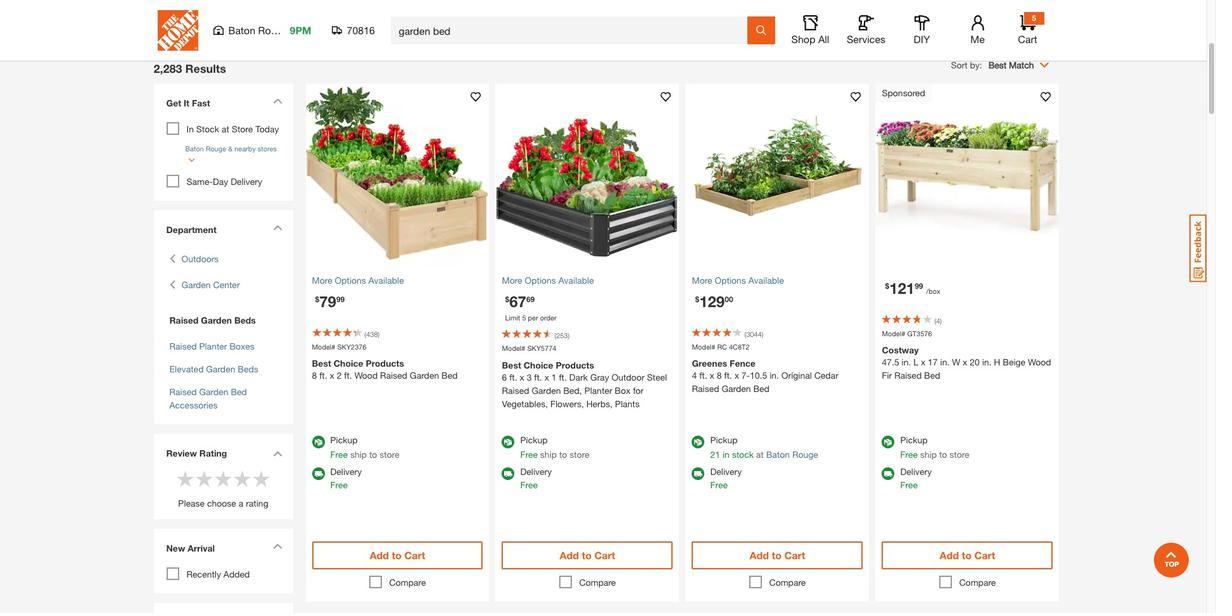 Task type: vqa. For each thing, say whether or not it's contained in the screenshot.
back caret image
yes



Task type: describe. For each thing, give the bounding box(es) containing it.
raised up elevated
[[169, 341, 197, 351]]

4 add to cart button from the left
[[882, 541, 1053, 569]]

review rating link
[[166, 446, 249, 460]]

herbs,
[[586, 398, 613, 409]]

available for limit
[[559, 275, 594, 285]]

products for limit
[[556, 360, 594, 370]]

costway
[[882, 345, 919, 355]]

rating
[[199, 448, 227, 458]]

stock
[[196, 123, 219, 134]]

pickup for 79
[[330, 434, 358, 445]]

nearby
[[234, 144, 256, 152]]

) for 129
[[762, 330, 764, 338]]

raised inside raised garden beds
[[164, 9, 191, 20]]

0 vertical spatial raised garden beds
[[164, 9, 223, 33]]

bed inside best choice products 8 ft. x 2 ft. wood raised garden bed
[[442, 370, 458, 381]]

$ 129 00
[[695, 292, 733, 310]]

get
[[166, 97, 181, 108]]

delivery free for 129
[[710, 466, 742, 490]]

shop all button
[[790, 15, 831, 46]]

gt3576
[[907, 329, 932, 337]]

raised garden bed accessories
[[169, 386, 247, 410]]

available for pickup image
[[692, 436, 705, 448]]

99 for 79
[[336, 294, 345, 304]]

greenes for greenes fence
[[655, 9, 689, 20]]

ft. down model# rc 4c8t2
[[699, 370, 707, 381]]

raised inside best choice products 8 ft. x 2 ft. wood raised garden bed
[[380, 370, 407, 381]]

outdoors link
[[181, 252, 219, 265]]

fence for greenes fence 4 ft. x 8 ft. x 7-10.5 in. original cedar raised garden bed
[[730, 358, 756, 369]]

raised inside raised garden bed accessories
[[169, 386, 197, 397]]

3 store from the left
[[950, 449, 970, 460]]

available shipping image for limit
[[502, 467, 515, 480]]

center
[[213, 279, 240, 290]]

rouge inside pickup 21 in stock at baton rouge
[[792, 449, 818, 460]]

raised garden bed accessories link
[[169, 386, 247, 410]]

0 vertical spatial raised garden beds link
[[160, 0, 226, 35]]

new arrival
[[166, 543, 215, 553]]

planter inside raised planter boxes
[[358, 9, 386, 20]]

diy button
[[902, 15, 942, 46]]

diy
[[914, 33, 930, 45]]

2 star symbol image from the left
[[233, 469, 252, 488]]

arrival
[[188, 543, 215, 553]]

253
[[556, 331, 568, 340]]

1 horizontal spatial 4
[[936, 316, 940, 325]]

4 inside greenes fence 4 ft. x 8 ft. x 7-10.5 in. original cedar raised garden bed
[[692, 370, 697, 381]]

stores
[[258, 144, 277, 152]]

delivery for 129
[[710, 466, 742, 477]]

by:
[[970, 59, 982, 70]]

recently added
[[187, 569, 250, 579]]

1 vertical spatial raised garden beds
[[169, 315, 256, 325]]

ship for 79
[[350, 449, 367, 460]]

garden center link
[[181, 278, 240, 291]]

add to cart for limit
[[560, 549, 615, 561]]

0 horizontal spatial raised planter boxes link
[[169, 341, 255, 351]]

elevated garden beds link
[[169, 363, 258, 374]]

a
[[239, 498, 243, 508]]

sort by: best match
[[951, 59, 1034, 70]]

same-
[[187, 176, 213, 187]]

match
[[1009, 59, 1034, 70]]

raised down back caret image
[[169, 315, 199, 325]]

6
[[502, 372, 507, 382]]

in
[[723, 449, 730, 460]]

$ 67 69
[[505, 292, 535, 310]]

elevated
[[169, 363, 204, 374]]

more options available for 79
[[312, 275, 404, 285]]

ft. right 3 at the left of the page
[[534, 372, 542, 382]]

caret icon image for new arrival
[[273, 543, 282, 549]]

add for 129
[[750, 549, 769, 561]]

/box
[[927, 287, 941, 295]]

ft. left 7-
[[724, 370, 732, 381]]

best choice products 8 ft. x 2 ft. wood raised garden bed
[[312, 358, 458, 381]]

4 add from the left
[[940, 549, 959, 561]]

x left 7-
[[735, 370, 739, 381]]

$ for 67
[[505, 294, 509, 304]]

order
[[540, 313, 557, 321]]

for
[[633, 385, 644, 396]]

options for limit
[[525, 275, 556, 285]]

new
[[166, 543, 185, 553]]

available shipping image
[[692, 467, 705, 480]]

3
[[527, 372, 532, 382]]

ft. left 2
[[319, 370, 327, 381]]

70816
[[347, 24, 375, 36]]

47.5 in. l x 17 in. w x 20 in. h beige wood fir raised bed image
[[876, 83, 1059, 267]]

original
[[782, 370, 812, 381]]

bed,
[[563, 385, 582, 396]]

wood inside best choice products 8 ft. x 2 ft. wood raised garden bed
[[355, 370, 378, 381]]

add to cart for 79
[[370, 549, 425, 561]]

21
[[710, 449, 720, 460]]

) for limit
[[568, 331, 570, 340]]

please choose a rating
[[178, 498, 268, 508]]

$ 121 99 /box
[[885, 279, 941, 297]]

pickup free ship to store for 79
[[330, 434, 400, 460]]

2 vertical spatial beds
[[238, 363, 258, 374]]

3 pickup free ship to store from the left
[[900, 434, 970, 460]]

x right w
[[963, 357, 968, 367]]

rc
[[717, 342, 727, 351]]

caret icon image for department
[[273, 225, 282, 230]]

4 ft. x 8 ft. x 7-10.5 in. original cedar raised garden bed image
[[686, 83, 869, 267]]

compare for limit
[[579, 577, 616, 588]]

add to cart button for 129
[[692, 541, 863, 569]]

results
[[185, 61, 226, 75]]

pickup free ship to store for limit
[[520, 434, 590, 460]]

delivery for 79
[[330, 466, 362, 477]]

wood inside costway 47.5 in. l x 17 in. w x 20 in. h beige wood fir raised bed
[[1028, 357, 1051, 367]]

x left 3 at the left of the page
[[520, 372, 524, 382]]

store
[[232, 123, 253, 134]]

options for 79
[[335, 275, 366, 285]]

model# sky2376
[[312, 342, 366, 351]]

added
[[224, 569, 250, 579]]

x left 1 on the left bottom of the page
[[545, 372, 549, 382]]

more options available link for limit
[[502, 273, 673, 287]]

99 for 121
[[915, 281, 923, 290]]

garden inside greenes fence 4 ft. x 8 ft. x 7-10.5 in. original cedar raised garden bed
[[722, 383, 751, 394]]

delivery for limit
[[520, 466, 552, 477]]

best choice products link
[[488, 0, 555, 35]]

please
[[178, 498, 205, 508]]

3 available for pickup image from the left
[[882, 436, 895, 448]]

raised inside greenes fence 4 ft. x 8 ft. x 7-10.5 in. original cedar raised garden bed
[[692, 383, 719, 394]]

more for 79
[[312, 275, 332, 285]]

steel
[[647, 372, 667, 382]]

more options available link for 79
[[312, 273, 483, 287]]

caret icon image for get it fast
[[273, 98, 282, 104]]

sky5774
[[527, 344, 557, 352]]

47.5
[[882, 357, 899, 367]]

x right l
[[921, 357, 926, 367]]

( 438 )
[[365, 330, 380, 338]]

garden inside raised garden beds
[[193, 9, 223, 20]]

best choice products 6 ft. x 3 ft. x 1 ft. dark gray outdoor steel raised garden bed, planter box for vegetables, flowers, herbs, plants
[[502, 360, 667, 409]]

add to cart button for 79
[[312, 541, 483, 569]]

plants
[[615, 398, 640, 409]]

$ 79 99
[[315, 292, 345, 310]]

add for limit
[[560, 549, 579, 561]]

10.5
[[750, 370, 767, 381]]

delivery free for limit
[[520, 466, 552, 490]]

available for pickup image for 79
[[312, 436, 325, 448]]

3 caret icon image from the top
[[273, 451, 282, 457]]

1 horizontal spatial boxes
[[345, 22, 370, 33]]

outdoor
[[612, 372, 645, 382]]

2,283 results
[[154, 61, 226, 75]]

vegetables,
[[502, 398, 548, 409]]

baton rouge 9pm
[[228, 24, 311, 36]]

choice inside best choice products
[[518, 9, 546, 20]]

6 ft. x 3 ft. x 1 ft. dark gray outdoor steel raised garden bed, planter box for vegetables, flowers, herbs, plants image
[[496, 83, 679, 267]]

in stock at store today link
[[187, 123, 279, 134]]

shop savings link
[[980, 0, 1047, 21]]

x down model# rc 4c8t2
[[710, 370, 714, 381]]

fence for greenes fence
[[691, 9, 715, 20]]

add for 79
[[370, 549, 389, 561]]

best for best choice products 8 ft. x 2 ft. wood raised garden bed
[[312, 358, 331, 369]]

cart 5
[[1018, 13, 1038, 45]]

1 vertical spatial boxes
[[230, 341, 255, 351]]

accessories
[[169, 399, 218, 410]]

in. left l
[[902, 357, 911, 367]]

garden center
[[181, 279, 240, 290]]

3 ship from the left
[[920, 449, 937, 460]]

store for limit
[[570, 449, 590, 460]]

store for 79
[[380, 449, 400, 460]]

model# rc 4c8t2
[[692, 342, 750, 351]]

delivery free for 79
[[330, 466, 362, 490]]

model# gt3576
[[882, 329, 932, 337]]

in. left w
[[940, 357, 950, 367]]

rouge for 9pm
[[258, 24, 288, 36]]

limit
[[505, 313, 520, 321]]

model# for 129
[[692, 342, 715, 351]]

shop savings
[[986, 9, 1041, 20]]

day
[[213, 176, 228, 187]]

best for best choice products
[[497, 9, 515, 20]]

5 for limit
[[522, 313, 526, 321]]



Task type: locate. For each thing, give the bounding box(es) containing it.
2 options from the left
[[525, 275, 556, 285]]

in. left "h"
[[982, 357, 992, 367]]

caret icon image
[[273, 98, 282, 104], [273, 225, 282, 230], [273, 451, 282, 457], [273, 543, 282, 549]]

0 vertical spatial raised planter boxes link
[[324, 0, 391, 35]]

1 vertical spatial raised garden beds link
[[166, 313, 280, 327]]

0 vertical spatial wood
[[1028, 357, 1051, 367]]

0 vertical spatial baton
[[228, 24, 255, 36]]

$ inside $ 79 99
[[315, 294, 319, 304]]

gray
[[590, 372, 609, 382]]

available up the ( 253 )
[[559, 275, 594, 285]]

more options available link up ( 438 ) at the bottom left
[[312, 273, 483, 287]]

raised inside 'best choice products 6 ft. x 3 ft. x 1 ft. dark gray outdoor steel raised garden bed, planter box for vegetables, flowers, herbs, plants'
[[502, 385, 529, 396]]

stock
[[732, 449, 754, 460]]

2 delivery free from the left
[[520, 466, 552, 490]]

0 horizontal spatial shop
[[792, 33, 816, 45]]

more up 79
[[312, 275, 332, 285]]

2 horizontal spatial more options available
[[692, 275, 784, 285]]

3 available shipping image from the left
[[882, 467, 895, 480]]

raised up accessories
[[169, 386, 197, 397]]

1 vertical spatial raised planter boxes
[[169, 341, 255, 351]]

70816 button
[[332, 24, 375, 37]]

69
[[526, 294, 535, 304]]

4 down /box
[[936, 316, 940, 325]]

1 vertical spatial shop
[[792, 33, 816, 45]]

0 horizontal spatial available shipping image
[[312, 467, 325, 480]]

0 horizontal spatial 4
[[692, 370, 697, 381]]

0 vertical spatial cedar
[[837, 9, 862, 20]]

0 horizontal spatial star symbol image
[[176, 469, 195, 488]]

2 horizontal spatial available for pickup image
[[882, 436, 895, 448]]

99 left /box
[[915, 281, 923, 290]]

bed down the "17"
[[924, 370, 940, 381]]

3 add to cart from the left
[[750, 549, 805, 561]]

1 store from the left
[[380, 449, 400, 460]]

rouge for &
[[206, 144, 226, 152]]

products for 79
[[366, 358, 404, 369]]

ft. right 1 on the left bottom of the page
[[559, 372, 567, 382]]

cart for 79
[[404, 549, 425, 561]]

( 4 )
[[935, 316, 942, 325]]

shop left savings
[[986, 9, 1007, 20]]

raised garden beds link up the 2,283 results
[[160, 0, 226, 35]]

delivery
[[231, 176, 262, 187], [330, 466, 362, 477], [520, 466, 552, 477], [710, 466, 742, 477], [900, 466, 932, 477]]

x left 2
[[330, 370, 334, 381]]

3 options from the left
[[715, 275, 746, 285]]

7-
[[742, 370, 750, 381]]

0 vertical spatial 99
[[915, 281, 923, 290]]

ship for limit
[[540, 449, 557, 460]]

available up 3044
[[749, 275, 784, 285]]

available shipping image
[[312, 467, 325, 480], [502, 467, 515, 480], [882, 467, 895, 480]]

4 delivery free from the left
[[900, 466, 932, 490]]

best for best choice products 6 ft. x 3 ft. x 1 ft. dark gray outdoor steel raised garden bed, planter box for vegetables, flowers, herbs, plants
[[502, 360, 521, 370]]

options up 00
[[715, 275, 746, 285]]

savings
[[1010, 9, 1041, 20]]

0 vertical spatial 4
[[936, 316, 940, 325]]

$ for 121
[[885, 281, 890, 290]]

baton for baton rouge & nearby stores
[[185, 144, 204, 152]]

0 horizontal spatial rouge
[[206, 144, 226, 152]]

raised inside costway 47.5 in. l x 17 in. w x 20 in. h beige wood fir raised bed
[[895, 370, 922, 381]]

1 horizontal spatial star symbol image
[[233, 469, 252, 488]]

5 for cart
[[1032, 13, 1036, 23]]

greenes fence
[[655, 9, 715, 20]]

1 vertical spatial baton
[[185, 144, 204, 152]]

review rating
[[166, 448, 227, 458]]

1 star symbol image from the left
[[176, 469, 195, 488]]

ft. right 2
[[344, 370, 352, 381]]

compare
[[389, 577, 426, 588], [579, 577, 616, 588], [769, 577, 806, 588], [959, 577, 996, 588]]

l
[[914, 357, 919, 367]]

available for pickup image
[[312, 436, 325, 448], [502, 436, 515, 448], [882, 436, 895, 448]]

raised planter boxes
[[328, 9, 386, 33], [169, 341, 255, 351]]

garden
[[193, 9, 223, 20], [181, 279, 211, 290], [201, 315, 232, 325], [206, 363, 235, 374], [410, 370, 439, 381], [722, 383, 751, 394], [532, 385, 561, 396], [199, 386, 228, 397]]

8 left 2
[[312, 370, 317, 381]]

0 vertical spatial boxes
[[345, 22, 370, 33]]

model# left 'sky5774'
[[502, 344, 525, 352]]

shop left all
[[792, 33, 816, 45]]

greenes for greenes fence 4 ft. x 8 ft. x 7-10.5 in. original cedar raised garden bed
[[692, 358, 727, 369]]

raised down l
[[895, 370, 922, 381]]

1 horizontal spatial fence
[[730, 358, 756, 369]]

model# sky5774
[[502, 344, 557, 352]]

cedar inside greenes fence 4 ft. x 8 ft. x 7-10.5 in. original cedar raised garden bed
[[814, 370, 839, 381]]

3 pickup from the left
[[710, 434, 738, 445]]

0 horizontal spatial 5
[[522, 313, 526, 321]]

at inside pickup 21 in stock at baton rouge
[[756, 449, 764, 460]]

choice inside 'best choice products 6 ft. x 3 ft. x 1 ft. dark gray outdoor steel raised garden bed, planter box for vegetables, flowers, herbs, plants'
[[524, 360, 553, 370]]

( for 129
[[745, 330, 746, 338]]

3 add from the left
[[750, 549, 769, 561]]

cart for 129
[[785, 549, 805, 561]]

2 8 from the left
[[717, 370, 722, 381]]

4 compare from the left
[[959, 577, 996, 588]]

4 right steel
[[692, 370, 697, 381]]

pickup for 129
[[710, 434, 738, 445]]

0 vertical spatial at
[[222, 123, 229, 134]]

star symbol image down review rating link at the bottom of page
[[195, 469, 214, 488]]

baton right stock
[[766, 449, 790, 460]]

available for 79
[[369, 275, 404, 285]]

greenes fence link
[[652, 0, 719, 21]]

star symbol image up please
[[176, 469, 195, 488]]

0 horizontal spatial more options available
[[312, 275, 404, 285]]

$ inside $ 67 69
[[505, 294, 509, 304]]

5 left per
[[522, 313, 526, 321]]

raised planter boxes link right '9pm'
[[324, 0, 391, 35]]

0 horizontal spatial star symbol image
[[195, 469, 214, 488]]

more up '129'
[[692, 275, 712, 285]]

to
[[369, 449, 377, 460], [559, 449, 567, 460], [939, 449, 947, 460], [392, 549, 402, 561], [582, 549, 592, 561], [772, 549, 782, 561], [962, 549, 972, 561]]

0 horizontal spatial available for pickup image
[[312, 436, 325, 448]]

$ left /box
[[885, 281, 890, 290]]

best inside 'best choice products 6 ft. x 3 ft. x 1 ft. dark gray outdoor steel raised garden bed, planter box for vegetables, flowers, herbs, plants'
[[502, 360, 521, 370]]

products inside 'best choice products 6 ft. x 3 ft. x 1 ft. dark gray outdoor steel raised garden bed, planter box for vegetables, flowers, herbs, plants'
[[556, 360, 594, 370]]

options up 69
[[525, 275, 556, 285]]

1 available from the left
[[369, 275, 404, 285]]

department link
[[160, 216, 287, 242]]

more options available up 69
[[502, 275, 594, 285]]

0 horizontal spatial at
[[222, 123, 229, 134]]

fence inside greenes fence 4 ft. x 8 ft. x 7-10.5 in. original cedar raised garden bed
[[730, 358, 756, 369]]

sort
[[951, 59, 968, 70]]

0 vertical spatial 5
[[1032, 13, 1036, 23]]

1 caret icon image from the top
[[273, 98, 282, 104]]

2 caret icon image from the top
[[273, 225, 282, 230]]

2 compare from the left
[[579, 577, 616, 588]]

garden inside raised garden bed accessories
[[199, 386, 228, 397]]

1 add from the left
[[370, 549, 389, 561]]

raised garden beds
[[164, 9, 223, 33], [169, 315, 256, 325]]

raised inside raised planter boxes
[[328, 9, 356, 20]]

free
[[330, 449, 348, 460], [520, 449, 538, 460], [900, 449, 918, 460], [330, 479, 348, 490], [520, 479, 538, 490], [710, 479, 728, 490], [900, 479, 918, 490]]

8 inside best choice products 8 ft. x 2 ft. wood raised garden bed
[[312, 370, 317, 381]]

boxes right '9pm'
[[345, 22, 370, 33]]

438
[[366, 330, 378, 338]]

3 delivery free from the left
[[710, 466, 742, 490]]

planter up herbs,
[[584, 385, 612, 396]]

raised garden beds down garden center link
[[169, 315, 256, 325]]

raised right 2
[[380, 370, 407, 381]]

caret icon image inside department link
[[273, 225, 282, 230]]

1 horizontal spatial planter
[[358, 9, 386, 20]]

compare for 129
[[769, 577, 806, 588]]

0 horizontal spatial products
[[366, 358, 404, 369]]

more options available link up the order
[[502, 273, 673, 287]]

add to cart
[[370, 549, 425, 561], [560, 549, 615, 561], [750, 549, 805, 561], [940, 549, 995, 561]]

2 horizontal spatial pickup free ship to store
[[900, 434, 970, 460]]

1 horizontal spatial more options available link
[[502, 273, 673, 287]]

8 ft. x 2 ft. wood raised garden bed image
[[306, 83, 489, 267]]

rouge left '9pm'
[[258, 24, 288, 36]]

new arrival link
[[160, 535, 287, 564]]

pickup
[[330, 434, 358, 445], [520, 434, 548, 445], [710, 434, 738, 445], [900, 434, 928, 445]]

caret icon image inside the new arrival link
[[273, 543, 282, 549]]

1 horizontal spatial available for pickup image
[[502, 436, 515, 448]]

0 horizontal spatial pickup free ship to store
[[330, 434, 400, 460]]

1 horizontal spatial ship
[[540, 449, 557, 460]]

planter inside 'best choice products 6 ft. x 3 ft. x 1 ft. dark gray outdoor steel raised garden bed, planter box for vegetables, flowers, herbs, plants'
[[584, 385, 612, 396]]

0 horizontal spatial boxes
[[230, 341, 255, 351]]

rouge left &
[[206, 144, 226, 152]]

raised planter boxes link
[[324, 0, 391, 35], [169, 341, 255, 351]]

1 horizontal spatial raised planter boxes
[[328, 9, 386, 33]]

0 vertical spatial planter
[[358, 9, 386, 20]]

1 options from the left
[[335, 275, 366, 285]]

baton for baton rouge 9pm
[[228, 24, 255, 36]]

baton down in
[[185, 144, 204, 152]]

more for limit
[[502, 275, 522, 285]]

( up 'sky2376'
[[365, 330, 366, 338]]

0 horizontal spatial raised planter boxes
[[169, 341, 255, 351]]

limit 5 per order
[[505, 313, 557, 321]]

options for 129
[[715, 275, 746, 285]]

3 more options available from the left
[[692, 275, 784, 285]]

17
[[928, 357, 938, 367]]

star symbol image
[[195, 469, 214, 488], [233, 469, 252, 488]]

model# left 'sky2376'
[[312, 342, 335, 351]]

8 inside greenes fence 4 ft. x 8 ft. x 7-10.5 in. original cedar raised garden bed
[[717, 370, 722, 381]]

3 available from the left
[[749, 275, 784, 285]]

2 ship from the left
[[540, 449, 557, 460]]

2 more options available from the left
[[502, 275, 594, 285]]

ft. right 6
[[509, 372, 517, 382]]

1 vertical spatial beds
[[234, 315, 256, 325]]

review
[[166, 448, 197, 458]]

it
[[184, 97, 189, 108]]

1 more options available link from the left
[[312, 273, 483, 287]]

2 store from the left
[[570, 449, 590, 460]]

available for pickup image for limit
[[502, 436, 515, 448]]

beds down center
[[234, 315, 256, 325]]

2 available shipping image from the left
[[502, 467, 515, 480]]

1 horizontal spatial raised planter boxes link
[[324, 0, 391, 35]]

1 horizontal spatial 5
[[1032, 13, 1036, 23]]

0 horizontal spatial planter
[[199, 341, 227, 351]]

8
[[312, 370, 317, 381], [717, 370, 722, 381]]

1 vertical spatial fence
[[730, 358, 756, 369]]

per
[[528, 313, 538, 321]]

2 horizontal spatial available
[[749, 275, 784, 285]]

$ inside $ 129 00
[[695, 294, 699, 304]]

99 inside $ 79 99
[[336, 294, 345, 304]]

planter up elevated garden beds in the bottom left of the page
[[199, 341, 227, 351]]

0 vertical spatial beds
[[183, 22, 203, 33]]

ship
[[350, 449, 367, 460], [540, 449, 557, 460], [920, 449, 937, 460]]

1 vertical spatial planter
[[199, 341, 227, 351]]

more options available for limit
[[502, 275, 594, 285]]

add to cart button for limit
[[502, 541, 673, 569]]

1 vertical spatial at
[[756, 449, 764, 460]]

garden inside 'best choice products 6 ft. x 3 ft. x 1 ft. dark gray outdoor steel raised garden bed, planter box for vegetables, flowers, herbs, plants'
[[532, 385, 561, 396]]

fir
[[882, 370, 892, 381]]

me button
[[958, 15, 998, 46]]

shop for shop all
[[792, 33, 816, 45]]

at right stock
[[756, 449, 764, 460]]

2 horizontal spatial more
[[692, 275, 712, 285]]

0 vertical spatial shop
[[986, 9, 1007, 20]]

2 pickup free ship to store from the left
[[520, 434, 590, 460]]

greenes inside greenes fence 4 ft. x 8 ft. x 7-10.5 in. original cedar raised garden bed
[[692, 358, 727, 369]]

0 vertical spatial rouge
[[258, 24, 288, 36]]

2 more options available link from the left
[[502, 273, 673, 287]]

available for 129
[[749, 275, 784, 285]]

feedback link image
[[1190, 214, 1207, 283]]

best inside best choice products 8 ft. x 2 ft. wood raised garden bed
[[312, 358, 331, 369]]

planter up "70816"
[[358, 9, 386, 20]]

99 inside $ 121 99 /box
[[915, 281, 923, 290]]

add to cart for 129
[[750, 549, 805, 561]]

1 add to cart button from the left
[[312, 541, 483, 569]]

available up 438
[[369, 275, 404, 285]]

$ left 00
[[695, 294, 699, 304]]

0 horizontal spatial more
[[312, 275, 332, 285]]

1 compare from the left
[[389, 577, 426, 588]]

baton left '9pm'
[[228, 24, 255, 36]]

( down /box
[[935, 316, 936, 325]]

2 horizontal spatial ship
[[920, 449, 937, 460]]

1 horizontal spatial at
[[756, 449, 764, 460]]

raised up 70816 button
[[328, 9, 356, 20]]

choice for limit
[[524, 360, 553, 370]]

at left store
[[222, 123, 229, 134]]

( up 'sky5774'
[[555, 331, 556, 340]]

0 horizontal spatial 8
[[312, 370, 317, 381]]

wood right beige
[[1028, 357, 1051, 367]]

) for 79
[[378, 330, 380, 338]]

get it fast link
[[160, 90, 287, 119]]

rouge right stock
[[792, 449, 818, 460]]

( for 79
[[365, 330, 366, 338]]

garden inside best choice products 8 ft. x 2 ft. wood raised garden bed
[[410, 370, 439, 381]]

1 pickup from the left
[[330, 434, 358, 445]]

raised planter boxes up elevated garden beds in the bottom left of the page
[[169, 341, 255, 351]]

model# for 79
[[312, 342, 335, 351]]

3 compare from the left
[[769, 577, 806, 588]]

0 vertical spatial greenes
[[655, 9, 689, 20]]

wood right 2
[[355, 370, 378, 381]]

$ up 'limit'
[[505, 294, 509, 304]]

2 add to cart button from the left
[[502, 541, 673, 569]]

( for limit
[[555, 331, 556, 340]]

products inside best choice products
[[503, 22, 539, 33]]

3044
[[746, 330, 762, 338]]

5
[[1032, 13, 1036, 23], [522, 313, 526, 321]]

1 vertical spatial cedar
[[814, 370, 839, 381]]

1 delivery free from the left
[[330, 466, 362, 490]]

pickup inside pickup 21 in stock at baton rouge
[[710, 434, 738, 445]]

me
[[971, 33, 985, 45]]

bed down 10.5
[[754, 383, 770, 394]]

0 horizontal spatial wood
[[355, 370, 378, 381]]

raised up 2,283
[[164, 9, 191, 20]]

more options available link up 00
[[692, 273, 863, 287]]

1 horizontal spatial shop
[[986, 9, 1007, 20]]

in. inside greenes fence 4 ft. x 8 ft. x 7-10.5 in. original cedar raised garden bed
[[770, 370, 779, 381]]

3 add to cart button from the left
[[692, 541, 863, 569]]

beds up raised garden bed accessories
[[238, 363, 258, 374]]

0 horizontal spatial ship
[[350, 449, 367, 460]]

1 horizontal spatial baton
[[228, 24, 255, 36]]

What can we help you find today? search field
[[399, 17, 747, 44]]

model# for limit
[[502, 344, 525, 352]]

more for 129
[[692, 275, 712, 285]]

products inside best choice products 8 ft. x 2 ft. wood raised garden bed
[[366, 358, 404, 369]]

beds inside raised garden beds
[[183, 22, 203, 33]]

99 up model# sky2376
[[336, 294, 345, 304]]

star symbol image up a
[[233, 469, 252, 488]]

pickup 21 in stock at baton rouge
[[710, 434, 818, 460]]

bed inside greenes fence 4 ft. x 8 ft. x 7-10.5 in. original cedar raised garden bed
[[754, 383, 770, 394]]

2 horizontal spatial options
[[715, 275, 746, 285]]

shop for shop savings
[[986, 9, 1007, 20]]

greenes fence 4 ft. x 8 ft. x 7-10.5 in. original cedar raised garden bed
[[692, 358, 839, 394]]

boxes up elevated garden beds "link" at bottom left
[[230, 341, 255, 351]]

star symbol image
[[176, 469, 195, 488], [214, 469, 233, 488], [252, 469, 271, 488]]

1 more options available from the left
[[312, 275, 404, 285]]

choice for 79
[[334, 358, 363, 369]]

1 pickup free ship to store from the left
[[330, 434, 400, 460]]

1 8 from the left
[[312, 370, 317, 381]]

best inside best choice products
[[497, 9, 515, 20]]

baton inside pickup 21 in stock at baton rouge
[[766, 449, 790, 460]]

2 horizontal spatial available shipping image
[[882, 467, 895, 480]]

5 up match
[[1032, 13, 1036, 23]]

2 horizontal spatial products
[[556, 360, 594, 370]]

2 horizontal spatial baton
[[766, 449, 790, 460]]

4 add to cart from the left
[[940, 549, 995, 561]]

( up 4c8t2
[[745, 330, 746, 338]]

0 vertical spatial raised planter boxes
[[328, 9, 386, 33]]

in
[[187, 123, 194, 134]]

beds up the 2,283 results
[[183, 22, 203, 33]]

raised planter boxes right '9pm'
[[328, 9, 386, 33]]

129
[[699, 292, 725, 310]]

same-day delivery
[[187, 176, 262, 187]]

rating
[[246, 498, 268, 508]]

in. right 10.5
[[770, 370, 779, 381]]

back caret image
[[169, 278, 175, 291]]

cart for limit
[[594, 549, 615, 561]]

0 horizontal spatial available
[[369, 275, 404, 285]]

00
[[725, 294, 733, 304]]

4 caret icon image from the top
[[273, 543, 282, 549]]

choose
[[207, 498, 236, 508]]

3 more options available link from the left
[[692, 273, 863, 287]]

1 horizontal spatial wood
[[1028, 357, 1051, 367]]

1 star symbol image from the left
[[195, 469, 214, 488]]

raised garden beds link down center
[[166, 313, 280, 327]]

2 horizontal spatial rouge
[[792, 449, 818, 460]]

0 horizontal spatial baton
[[185, 144, 204, 152]]

recently added link
[[187, 569, 250, 579]]

1 horizontal spatial options
[[525, 275, 556, 285]]

model# left "rc"
[[692, 342, 715, 351]]

1 horizontal spatial available shipping image
[[502, 467, 515, 480]]

2
[[337, 370, 342, 381]]

$ for 129
[[695, 294, 699, 304]]

4 pickup from the left
[[900, 434, 928, 445]]

9pm
[[290, 24, 311, 36]]

fast
[[192, 97, 210, 108]]

2 available for pickup image from the left
[[502, 436, 515, 448]]

in stock at store today
[[187, 123, 279, 134]]

the home depot logo image
[[157, 10, 198, 51]]

choice inside best choice products 8 ft. x 2 ft. wood raised garden bed
[[334, 358, 363, 369]]

1 more from the left
[[312, 275, 332, 285]]

0 horizontal spatial more options available link
[[312, 273, 483, 287]]

more options available up $ 79 99
[[312, 275, 404, 285]]

cedar right original
[[814, 370, 839, 381]]

2 horizontal spatial planter
[[584, 385, 612, 396]]

1 add to cart from the left
[[370, 549, 425, 561]]

more options available
[[312, 275, 404, 285], [502, 275, 594, 285], [692, 275, 784, 285]]

outdoors
[[181, 253, 219, 264]]

2 available from the left
[[559, 275, 594, 285]]

bed inside costway 47.5 in. l x 17 in. w x 20 in. h beige wood fir raised bed
[[924, 370, 940, 381]]

bed left 6
[[442, 370, 458, 381]]

1 horizontal spatial 8
[[717, 370, 722, 381]]

1 horizontal spatial products
[[503, 22, 539, 33]]

2 star symbol image from the left
[[214, 469, 233, 488]]

1 vertical spatial 99
[[336, 294, 345, 304]]

shop all
[[792, 33, 830, 45]]

1 horizontal spatial star symbol image
[[214, 469, 233, 488]]

2 add to cart from the left
[[560, 549, 615, 561]]

cedar
[[837, 9, 862, 20], [814, 370, 839, 381]]

pickup for limit
[[520, 434, 548, 445]]

more options available link for 129
[[692, 273, 863, 287]]

compare for 79
[[389, 577, 426, 588]]

1 vertical spatial wood
[[355, 370, 378, 381]]

back caret image
[[169, 252, 175, 265]]

1
[[552, 372, 557, 382]]

raised planter boxes link up elevated garden beds in the bottom left of the page
[[169, 341, 255, 351]]

1 horizontal spatial greenes
[[692, 358, 727, 369]]

0 vertical spatial fence
[[691, 9, 715, 20]]

2 horizontal spatial star symbol image
[[252, 469, 271, 488]]

79
[[319, 292, 336, 310]]

raised down model# rc 4c8t2
[[692, 383, 719, 394]]

$ up model# sky2376
[[315, 294, 319, 304]]

raised garden beds up the 2,283 results
[[164, 9, 223, 33]]

1 horizontal spatial available
[[559, 275, 594, 285]]

available shipping image for 79
[[312, 467, 325, 480]]

best choice products
[[497, 9, 546, 33]]

cart
[[1018, 33, 1038, 45], [404, 549, 425, 561], [594, 549, 615, 561], [785, 549, 805, 561], [975, 549, 995, 561]]

more options available up 00
[[692, 275, 784, 285]]

$ inside $ 121 99 /box
[[885, 281, 890, 290]]

2 more from the left
[[502, 275, 522, 285]]

model# up costway
[[882, 329, 905, 337]]

beds
[[183, 22, 203, 33], [234, 315, 256, 325], [238, 363, 258, 374]]

x inside best choice products 8 ft. x 2 ft. wood raised garden bed
[[330, 370, 334, 381]]

0 horizontal spatial 99
[[336, 294, 345, 304]]

1 vertical spatial raised planter boxes link
[[169, 341, 255, 351]]

cedar up services
[[837, 9, 862, 20]]

bed inside raised garden bed accessories
[[231, 386, 247, 397]]

2 horizontal spatial store
[[950, 449, 970, 460]]

more up 67
[[502, 275, 522, 285]]

caret icon image inside get it fast link
[[273, 98, 282, 104]]

bed down elevated garden beds in the bottom left of the page
[[231, 386, 247, 397]]

1 horizontal spatial rouge
[[258, 24, 288, 36]]

$ for 79
[[315, 294, 319, 304]]

1 ship from the left
[[350, 449, 367, 460]]

1 horizontal spatial pickup free ship to store
[[520, 434, 590, 460]]

options
[[335, 275, 366, 285], [525, 275, 556, 285], [715, 275, 746, 285]]

options up $ 79 99
[[335, 275, 366, 285]]

0 horizontal spatial fence
[[691, 9, 715, 20]]

raised up vegetables,
[[502, 385, 529, 396]]

2 vertical spatial rouge
[[792, 449, 818, 460]]

2 add from the left
[[560, 549, 579, 561]]

2 pickup from the left
[[520, 434, 548, 445]]

1 vertical spatial 5
[[522, 313, 526, 321]]

sponsored
[[882, 87, 925, 98]]

5 inside cart 5
[[1032, 13, 1036, 23]]

star symbol image up please choose a rating
[[214, 469, 233, 488]]

in.
[[902, 357, 911, 367], [940, 357, 950, 367], [982, 357, 992, 367], [770, 370, 779, 381]]

shop inside button
[[792, 33, 816, 45]]

1 horizontal spatial more options available
[[502, 275, 594, 285]]

more options available for 129
[[692, 275, 784, 285]]

1 available for pickup image from the left
[[312, 436, 325, 448]]

3 more from the left
[[692, 275, 712, 285]]

1 vertical spatial greenes
[[692, 358, 727, 369]]

3 star symbol image from the left
[[252, 469, 271, 488]]

star symbol image up rating
[[252, 469, 271, 488]]

1 horizontal spatial more
[[502, 275, 522, 285]]

1 available shipping image from the left
[[312, 467, 325, 480]]



